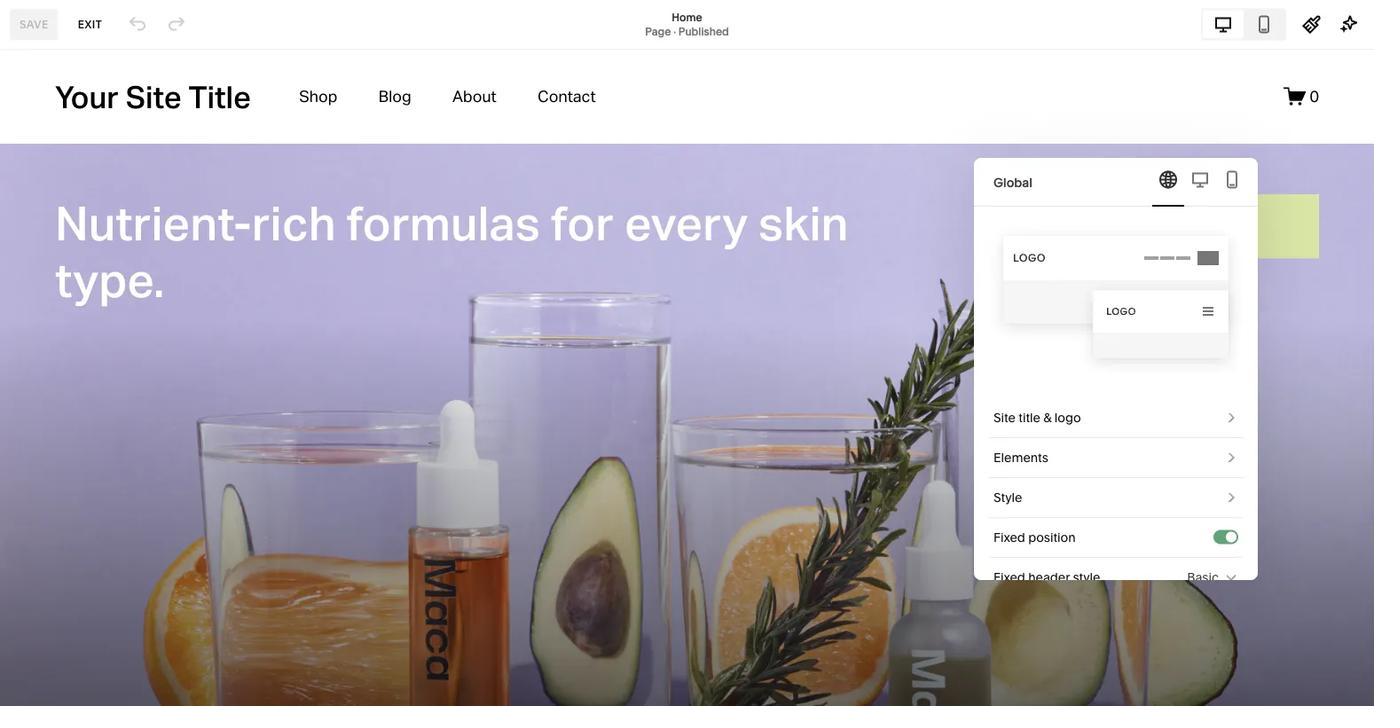 Task type: describe. For each thing, give the bounding box(es) containing it.
analytics link
[[29, 235, 197, 256]]

save button
[[10, 8, 58, 40]]

scheduling
[[75, 268, 152, 285]]

home
[[672, 11, 703, 24]]

position
[[1029, 530, 1076, 545]]

library
[[71, 542, 118, 559]]

marketing link
[[29, 172, 197, 193]]

page
[[645, 25, 671, 38]]

global button
[[974, 158, 1258, 207]]

asset
[[29, 542, 68, 559]]

ra
[[36, 670, 51, 683]]

style
[[994, 490, 1023, 505]]

mobile image
[[1222, 169, 1243, 190]]

elements
[[994, 450, 1049, 465]]

acuity
[[29, 268, 72, 285]]

fixed header style
[[994, 570, 1101, 585]]

desktop image
[[1190, 169, 1211, 190]]

settings
[[29, 574, 85, 591]]

title
[[1019, 410, 1041, 425]]

basic
[[1187, 570, 1219, 585]]

rubyanndersson@gmail.com
[[71, 677, 214, 690]]

exit button
[[68, 8, 112, 40]]

style
[[1073, 570, 1101, 585]]

ruby
[[71, 663, 96, 676]]

1 vertical spatial tab list
[[1153, 158, 1248, 207]]

global
[[994, 175, 1033, 190]]

website
[[29, 110, 85, 127]]

site
[[994, 410, 1016, 425]]

acuity scheduling link
[[29, 267, 197, 287]]



Task type: vqa. For each thing, say whether or not it's contained in the screenshot.
Settings
yes



Task type: locate. For each thing, give the bounding box(es) containing it.
0 vertical spatial fixed
[[994, 530, 1026, 545]]

save
[[20, 18, 49, 31]]

selling link
[[29, 141, 197, 161]]

&
[[1044, 410, 1052, 425]]

contacts
[[29, 205, 90, 222]]

fixed for fixed header style
[[994, 570, 1026, 585]]

global image
[[1158, 169, 1179, 190]]

fixed for fixed position
[[994, 530, 1026, 545]]

fixed down style
[[994, 530, 1026, 545]]

selling
[[29, 142, 75, 159]]

help
[[29, 605, 61, 622]]

ruby anderson rubyanndersson@gmail.com
[[71, 663, 214, 690]]

asset library link
[[29, 541, 197, 562]]

fixed position
[[994, 530, 1076, 545]]

exit
[[78, 18, 102, 31]]

contacts link
[[29, 204, 197, 224]]

help link
[[29, 604, 61, 624]]

website link
[[29, 109, 197, 130]]

fixed
[[994, 530, 1026, 545], [994, 570, 1026, 585]]

fixed left header
[[994, 570, 1026, 585]]

asset library
[[29, 542, 118, 559]]

chevron small down light icon image
[[1224, 571, 1239, 585]]

marketing
[[29, 173, 98, 190]]

acuity scheduling
[[29, 268, 152, 285]]

home page · published
[[645, 11, 729, 38]]

anderson
[[98, 663, 148, 676]]

Fixed position checkbox
[[1226, 532, 1237, 543]]

·
[[674, 25, 676, 38]]

published
[[679, 25, 729, 38]]

1 vertical spatial fixed
[[994, 570, 1026, 585]]

0 vertical spatial tab list
[[1203, 10, 1285, 39]]

2 fixed from the top
[[994, 570, 1026, 585]]

header
[[1029, 570, 1070, 585]]

logo
[[1055, 410, 1081, 425]]

tab list
[[1203, 10, 1285, 39], [1153, 158, 1248, 207]]

settings link
[[29, 573, 197, 594]]

site title & logo
[[994, 410, 1081, 425]]

analytics
[[29, 236, 92, 253]]

1 fixed from the top
[[994, 530, 1026, 545]]



